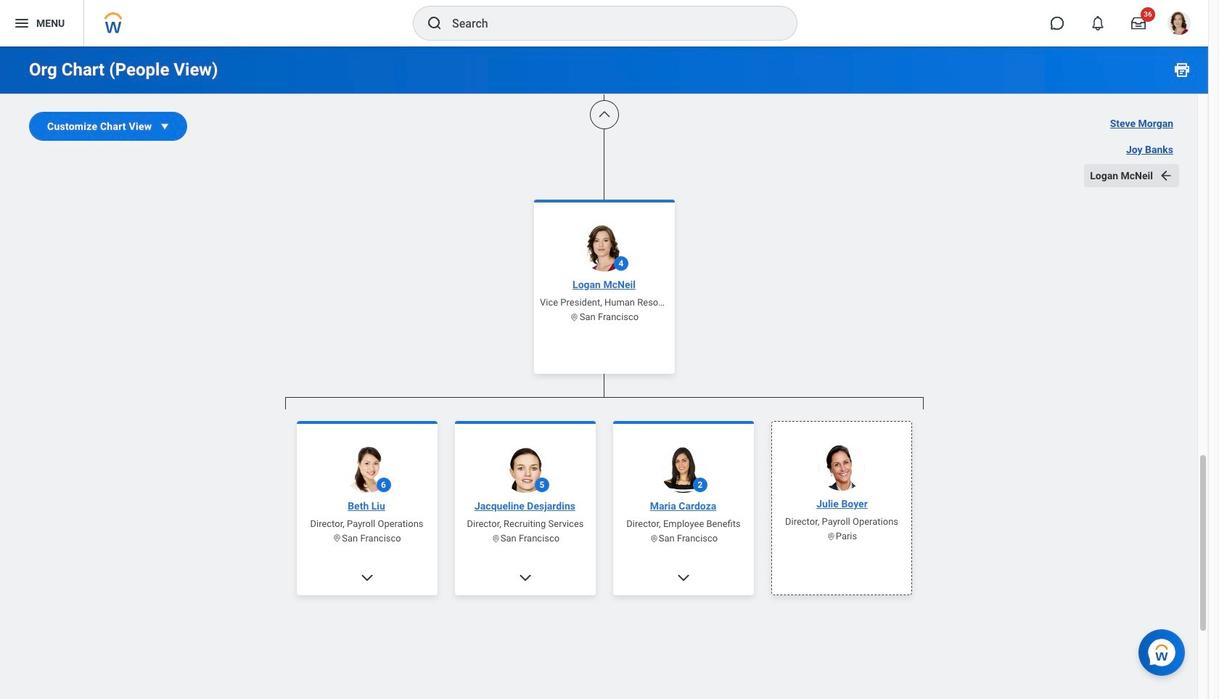 Task type: locate. For each thing, give the bounding box(es) containing it.
1 horizontal spatial location image
[[570, 312, 580, 322]]

main content
[[0, 0, 1209, 699]]

profile logan mcneil image
[[1168, 12, 1192, 38]]

chevron down image
[[518, 570, 533, 585]]

print org chart image
[[1174, 61, 1192, 78]]

location image
[[827, 532, 836, 541], [491, 534, 501, 543], [649, 534, 659, 543]]

1 vertical spatial location image
[[333, 534, 342, 543]]

1 chevron down image from the left
[[360, 570, 374, 585]]

chevron down image
[[360, 570, 374, 585], [676, 570, 691, 585]]

justify image
[[13, 15, 30, 32]]

0 horizontal spatial location image
[[491, 534, 501, 543]]

inbox large image
[[1132, 16, 1147, 30]]

caret down image
[[158, 119, 172, 134]]

location image for 1st chevron down image from right
[[649, 534, 659, 543]]

location image
[[570, 312, 580, 322], [333, 534, 342, 543]]

0 vertical spatial location image
[[570, 312, 580, 322]]

2 horizontal spatial location image
[[827, 532, 836, 541]]

1 horizontal spatial location image
[[649, 534, 659, 543]]

1 horizontal spatial chevron down image
[[676, 570, 691, 585]]

0 horizontal spatial chevron down image
[[360, 570, 374, 585]]



Task type: vqa. For each thing, say whether or not it's contained in the screenshot.
search image
yes



Task type: describe. For each thing, give the bounding box(es) containing it.
search image
[[426, 15, 444, 32]]

chevron up image
[[597, 107, 612, 122]]

Search Workday  search field
[[452, 7, 768, 39]]

2 chevron down image from the left
[[676, 570, 691, 585]]

notifications large image
[[1091, 16, 1106, 30]]

arrow left image
[[1160, 168, 1174, 183]]

logan mcneil, logan mcneil, 4 direct reports element
[[285, 409, 924, 699]]

location image for chevron down icon
[[491, 534, 501, 543]]

0 horizontal spatial location image
[[333, 534, 342, 543]]



